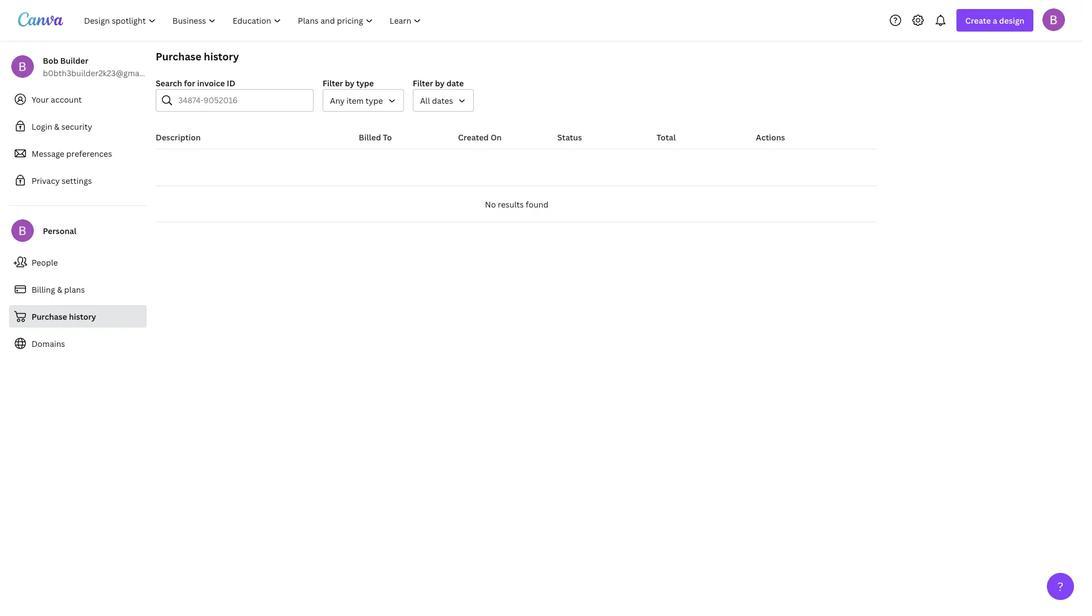 Task type: locate. For each thing, give the bounding box(es) containing it.
billed to
[[359, 132, 392, 143]]

1 vertical spatial purchase history
[[32, 311, 96, 322]]

filter for filter by date
[[413, 78, 433, 88]]

& right login
[[54, 121, 59, 132]]

actions
[[756, 132, 785, 143]]

domains
[[32, 338, 65, 349]]

history
[[204, 49, 239, 63], [69, 311, 96, 322]]

0 horizontal spatial by
[[345, 78, 355, 88]]

item
[[347, 95, 364, 106]]

type up the any item type button
[[356, 78, 374, 88]]

1 vertical spatial &
[[57, 284, 62, 295]]

created on
[[458, 132, 502, 143]]

2 by from the left
[[435, 78, 445, 88]]

people link
[[9, 251, 147, 274]]

filter
[[323, 78, 343, 88], [413, 78, 433, 88]]

message
[[32, 148, 64, 159]]

Any item type button
[[323, 89, 404, 112]]

type inside button
[[366, 95, 383, 106]]

message preferences link
[[9, 142, 147, 165]]

security
[[61, 121, 92, 132]]

by for type
[[345, 78, 355, 88]]

purchase up the domains
[[32, 311, 67, 322]]

type right 'item'
[[366, 95, 383, 106]]

0 vertical spatial purchase history
[[156, 49, 239, 63]]

builder
[[60, 55, 88, 66]]

filter up any
[[323, 78, 343, 88]]

0 horizontal spatial purchase
[[32, 311, 67, 322]]

status
[[558, 132, 582, 143]]

1 vertical spatial type
[[366, 95, 383, 106]]

purchase history
[[156, 49, 239, 63], [32, 311, 96, 322]]

billing & plans link
[[9, 278, 147, 301]]

1 by from the left
[[345, 78, 355, 88]]

bob builder image
[[1043, 8, 1066, 31]]

plans
[[64, 284, 85, 295]]

& left plans
[[57, 284, 62, 295]]

by up 'item'
[[345, 78, 355, 88]]

0 vertical spatial type
[[356, 78, 374, 88]]

purchase
[[156, 49, 202, 63], [32, 311, 67, 322]]

history up domains link
[[69, 311, 96, 322]]

for
[[184, 78, 195, 88]]

? button
[[1048, 573, 1075, 601]]

type
[[356, 78, 374, 88], [366, 95, 383, 106]]

any
[[330, 95, 345, 106]]

purchase history link
[[9, 305, 147, 328]]

your account
[[32, 94, 82, 105]]

date
[[447, 78, 464, 88]]

any item type
[[330, 95, 383, 106]]

domains link
[[9, 332, 147, 355]]

b0bth3builder2k23@gmail.com
[[43, 67, 163, 78]]

0 horizontal spatial filter
[[323, 78, 343, 88]]

0 vertical spatial &
[[54, 121, 59, 132]]

0 vertical spatial purchase
[[156, 49, 202, 63]]

create a design
[[966, 15, 1025, 26]]

by
[[345, 78, 355, 88], [435, 78, 445, 88]]

0 horizontal spatial purchase history
[[32, 311, 96, 322]]

total
[[657, 132, 676, 143]]

0 vertical spatial history
[[204, 49, 239, 63]]

invoice
[[197, 78, 225, 88]]

description
[[156, 132, 201, 143]]

all dates
[[420, 95, 453, 106]]

history up id
[[204, 49, 239, 63]]

your account link
[[9, 88, 147, 111]]

1 filter from the left
[[323, 78, 343, 88]]

filter up the "all"
[[413, 78, 433, 88]]

0 horizontal spatial history
[[69, 311, 96, 322]]

purchase history down the billing & plans
[[32, 311, 96, 322]]

?
[[1058, 579, 1064, 595]]

&
[[54, 121, 59, 132], [57, 284, 62, 295]]

a
[[993, 15, 998, 26]]

purchase up search
[[156, 49, 202, 63]]

login
[[32, 121, 52, 132]]

filter by type
[[323, 78, 374, 88]]

1 vertical spatial purchase
[[32, 311, 67, 322]]

people
[[32, 257, 58, 268]]

by left date
[[435, 78, 445, 88]]

1 horizontal spatial by
[[435, 78, 445, 88]]

1 horizontal spatial purchase history
[[156, 49, 239, 63]]

purchase history up search for invoice id
[[156, 49, 239, 63]]

All dates button
[[413, 89, 474, 112]]

settings
[[62, 175, 92, 186]]

2 filter from the left
[[413, 78, 433, 88]]

1 horizontal spatial filter
[[413, 78, 433, 88]]



Task type: vqa. For each thing, say whether or not it's contained in the screenshot.
the bottommost with
no



Task type: describe. For each thing, give the bounding box(es) containing it.
to
[[383, 132, 392, 143]]

billing & plans
[[32, 284, 85, 295]]

create a design button
[[957, 9, 1034, 32]]

no results found
[[485, 199, 549, 210]]

created
[[458, 132, 489, 143]]

& for login
[[54, 121, 59, 132]]

1 horizontal spatial purchase
[[156, 49, 202, 63]]

top level navigation element
[[77, 9, 431, 32]]

filter for filter by type
[[323, 78, 343, 88]]

billed
[[359, 132, 381, 143]]

privacy settings link
[[9, 169, 147, 192]]

privacy settings
[[32, 175, 92, 186]]

personal
[[43, 225, 76, 236]]

& for billing
[[57, 284, 62, 295]]

dates
[[432, 95, 453, 106]]

account
[[51, 94, 82, 105]]

type for any item type
[[366, 95, 383, 106]]

login & security
[[32, 121, 92, 132]]

no
[[485, 199, 496, 210]]

search for invoice id
[[156, 78, 235, 88]]

design
[[1000, 15, 1025, 26]]

id
[[227, 78, 235, 88]]

filter by date
[[413, 78, 464, 88]]

purchase history inside purchase history link
[[32, 311, 96, 322]]

Search for invoice ID text field
[[178, 90, 306, 111]]

results
[[498, 199, 524, 210]]

your
[[32, 94, 49, 105]]

on
[[491, 132, 502, 143]]

bob
[[43, 55, 58, 66]]

type for filter by type
[[356, 78, 374, 88]]

bob builder b0bth3builder2k23@gmail.com
[[43, 55, 163, 78]]

message preferences
[[32, 148, 112, 159]]

all
[[420, 95, 430, 106]]

login & security link
[[9, 115, 147, 138]]

billing
[[32, 284, 55, 295]]

search
[[156, 78, 182, 88]]

1 horizontal spatial history
[[204, 49, 239, 63]]

1 vertical spatial history
[[69, 311, 96, 322]]

privacy
[[32, 175, 60, 186]]

by for date
[[435, 78, 445, 88]]

preferences
[[66, 148, 112, 159]]

create
[[966, 15, 991, 26]]

found
[[526, 199, 549, 210]]



